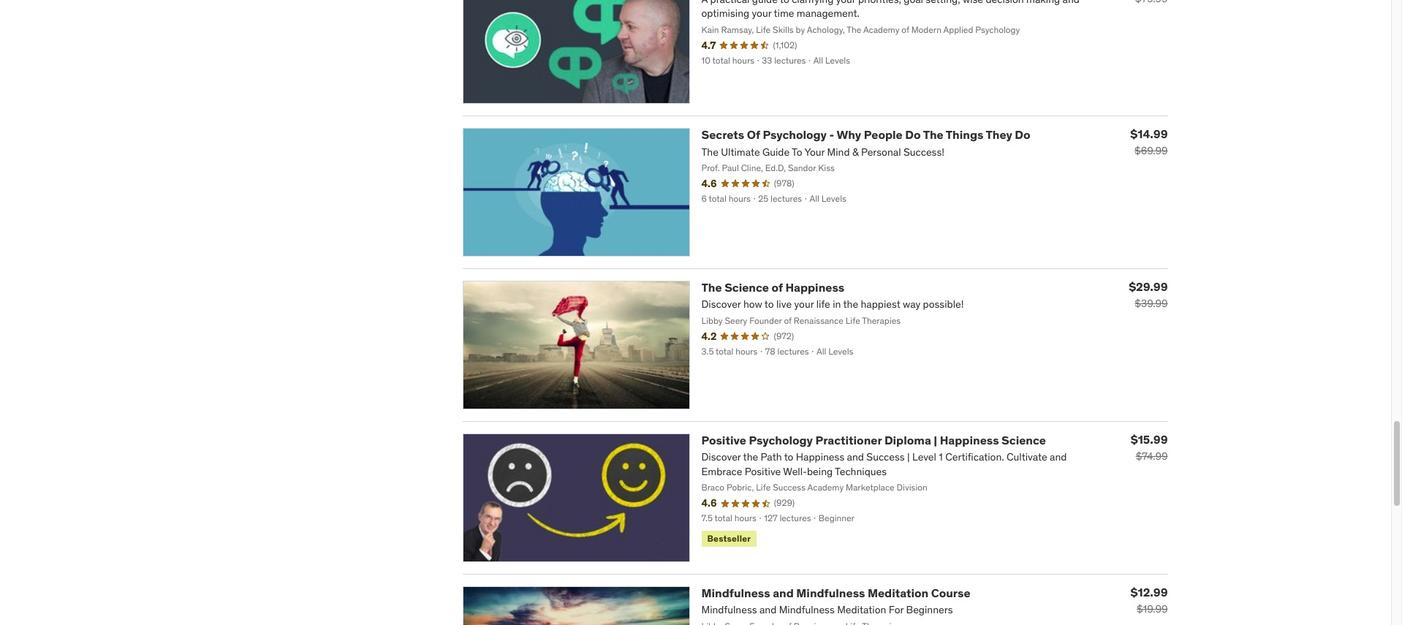 Task type: describe. For each thing, give the bounding box(es) containing it.
and
[[773, 586, 794, 600]]

|
[[934, 433, 937, 447]]

practitioner
[[816, 433, 882, 447]]

meditation
[[868, 586, 929, 600]]

0 horizontal spatial science
[[725, 280, 769, 295]]

of
[[772, 280, 783, 295]]

$15.99 $74.99
[[1131, 432, 1168, 463]]

$12.99 $19.99
[[1131, 585, 1168, 616]]

1 horizontal spatial happiness
[[940, 433, 999, 447]]

0 vertical spatial happiness
[[786, 280, 845, 295]]

0 horizontal spatial the
[[702, 280, 722, 295]]

mindfulness and mindfulness meditation course
[[702, 586, 971, 600]]

mindfulness and mindfulness meditation course link
[[702, 586, 971, 600]]

the science of happiness
[[702, 280, 845, 295]]

$12.99
[[1131, 585, 1168, 599]]

people
[[864, 128, 903, 142]]

secrets
[[702, 128, 744, 142]]

$14.99 $69.99
[[1131, 127, 1168, 157]]

1 mindfulness from the left
[[702, 586, 770, 600]]

$29.99
[[1129, 279, 1168, 294]]

1 do from the left
[[905, 128, 921, 142]]

2 do from the left
[[1015, 128, 1031, 142]]

positive
[[702, 433, 746, 447]]

they
[[986, 128, 1012, 142]]



Task type: vqa. For each thing, say whether or not it's contained in the screenshot.
PRACTITIONER
yes



Task type: locate. For each thing, give the bounding box(es) containing it.
things
[[946, 128, 984, 142]]

the science of happiness link
[[702, 280, 845, 295]]

1 vertical spatial psychology
[[749, 433, 813, 447]]

psychology left -
[[763, 128, 827, 142]]

happiness right | on the right bottom of page
[[940, 433, 999, 447]]

$74.99
[[1136, 450, 1168, 463]]

$39.99
[[1135, 297, 1168, 310]]

psychology
[[763, 128, 827, 142], [749, 433, 813, 447]]

$14.99
[[1131, 127, 1168, 141]]

mindfulness right and
[[796, 586, 865, 600]]

secrets of psychology - why people do the things they do link
[[702, 128, 1031, 142]]

1 vertical spatial happiness
[[940, 433, 999, 447]]

science
[[725, 280, 769, 295], [1002, 433, 1046, 447]]

do right people
[[905, 128, 921, 142]]

0 vertical spatial science
[[725, 280, 769, 295]]

$19.99
[[1137, 602, 1168, 616]]

positive psychology practitioner diploma | happiness science link
[[702, 433, 1046, 447]]

1 horizontal spatial science
[[1002, 433, 1046, 447]]

0 vertical spatial the
[[923, 128, 944, 142]]

do
[[905, 128, 921, 142], [1015, 128, 1031, 142]]

diploma
[[885, 433, 931, 447]]

psychology right positive
[[749, 433, 813, 447]]

why
[[837, 128, 861, 142]]

0 horizontal spatial do
[[905, 128, 921, 142]]

0 horizontal spatial mindfulness
[[702, 586, 770, 600]]

0 horizontal spatial happiness
[[786, 280, 845, 295]]

$15.99
[[1131, 432, 1168, 447]]

do right they
[[1015, 128, 1031, 142]]

2 mindfulness from the left
[[796, 586, 865, 600]]

1 horizontal spatial the
[[923, 128, 944, 142]]

$69.99
[[1135, 144, 1168, 157]]

$29.99 $39.99
[[1129, 279, 1168, 310]]

course
[[931, 586, 971, 600]]

secrets of psychology - why people do the things they do
[[702, 128, 1031, 142]]

positive psychology practitioner diploma | happiness science
[[702, 433, 1046, 447]]

happiness
[[786, 280, 845, 295], [940, 433, 999, 447]]

the left the things
[[923, 128, 944, 142]]

mindfulness left and
[[702, 586, 770, 600]]

happiness right of
[[786, 280, 845, 295]]

the left of
[[702, 280, 722, 295]]

the
[[923, 128, 944, 142], [702, 280, 722, 295]]

-
[[830, 128, 834, 142]]

0 vertical spatial psychology
[[763, 128, 827, 142]]

1 vertical spatial the
[[702, 280, 722, 295]]

1 horizontal spatial mindfulness
[[796, 586, 865, 600]]

of
[[747, 128, 760, 142]]

1 horizontal spatial do
[[1015, 128, 1031, 142]]

mindfulness
[[702, 586, 770, 600], [796, 586, 865, 600]]

1 vertical spatial science
[[1002, 433, 1046, 447]]



